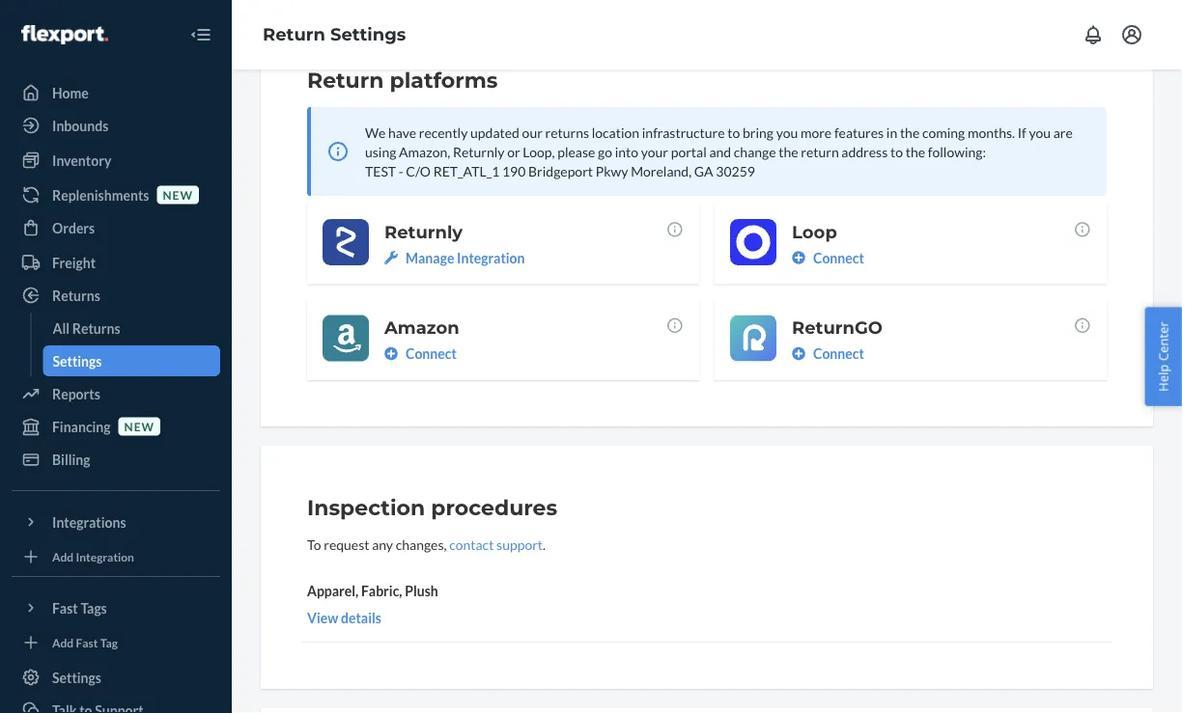 Task type: vqa. For each thing, say whether or not it's contained in the screenshot.
RETURN SETTINGS
yes



Task type: locate. For each thing, give the bounding box(es) containing it.
new down reports link
[[124, 420, 155, 434]]

30259
[[716, 163, 755, 179]]

returns
[[52, 287, 100, 304], [72, 320, 120, 337]]

connect down loop
[[813, 250, 864, 266]]

0 horizontal spatial connect button
[[384, 344, 457, 364]]

plus circle image down returngo
[[792, 347, 806, 361]]

settings
[[330, 24, 406, 45], [53, 353, 102, 370], [52, 670, 101, 686]]

add down 'integrations'
[[52, 550, 74, 564]]

manage
[[406, 250, 454, 266]]

fast tags button
[[12, 593, 220, 624]]

connect button down amazon
[[384, 344, 457, 364]]

return for return settings
[[263, 24, 325, 45]]

1 horizontal spatial integration
[[457, 250, 525, 266]]

return right close navigation 'icon'
[[263, 24, 325, 45]]

test
[[365, 163, 396, 179]]

integration inside button
[[457, 250, 525, 266]]

return
[[263, 24, 325, 45], [307, 67, 384, 93]]

close navigation image
[[189, 23, 213, 46]]

add integration
[[52, 550, 134, 564]]

return platforms
[[307, 67, 498, 93]]

0 vertical spatial returnly
[[453, 143, 505, 160]]

1 vertical spatial to
[[891, 143, 903, 160]]

new
[[163, 188, 193, 202], [124, 420, 155, 434]]

returnly
[[453, 143, 505, 160], [384, 221, 463, 242]]

fast inside 'dropdown button'
[[52, 600, 78, 617]]

financing
[[52, 419, 111, 435]]

0 vertical spatial plus circle image
[[792, 251, 806, 265]]

view
[[307, 610, 338, 626]]

the down coming
[[906, 143, 925, 160]]

inbounds
[[52, 117, 108, 134]]

1 vertical spatial return
[[307, 67, 384, 93]]

integration right manage
[[457, 250, 525, 266]]

2 add from the top
[[52, 636, 74, 650]]

we
[[365, 124, 386, 141]]

fabric,
[[361, 583, 402, 599]]

connect button
[[792, 248, 864, 268], [384, 344, 457, 364]]

you
[[776, 124, 798, 141], [1029, 124, 1051, 141]]

plus circle image
[[792, 251, 806, 265], [792, 347, 806, 361]]

fast
[[52, 600, 78, 617], [76, 636, 98, 650]]

connect down amazon
[[406, 346, 457, 362]]

0 vertical spatial integration
[[457, 250, 525, 266]]

please
[[558, 143, 595, 160]]

connect button down loop
[[792, 248, 864, 268]]

integration down integrations dropdown button
[[76, 550, 134, 564]]

add fast tag link
[[12, 632, 220, 655]]

1 vertical spatial connect button
[[384, 344, 457, 364]]

connect link
[[792, 344, 1092, 364]]

return down the return settings link
[[307, 67, 384, 93]]

1 vertical spatial add
[[52, 636, 74, 650]]

freight link
[[12, 247, 220, 278]]

fast left tag
[[76, 636, 98, 650]]

integration
[[457, 250, 525, 266], [76, 550, 134, 564]]

using
[[365, 143, 396, 160]]

settings link down add fast tag link
[[12, 663, 220, 694]]

return
[[801, 143, 839, 160]]

1 vertical spatial plus circle image
[[792, 347, 806, 361]]

0 vertical spatial add
[[52, 550, 74, 564]]

returns inside "link"
[[52, 287, 100, 304]]

fast left tags on the bottom left of page
[[52, 600, 78, 617]]

settings down add fast tag
[[52, 670, 101, 686]]

2 vertical spatial settings
[[52, 670, 101, 686]]

returns down freight on the left top of page
[[52, 287, 100, 304]]

help
[[1155, 365, 1172, 392]]

plus circle image down loop
[[792, 251, 806, 265]]

connect for amazon
[[406, 346, 457, 362]]

0 horizontal spatial you
[[776, 124, 798, 141]]

and
[[709, 143, 731, 160]]

connect
[[813, 250, 864, 266], [406, 346, 457, 362], [813, 346, 864, 362]]

the left return
[[779, 143, 798, 160]]

new for replenishments
[[163, 188, 193, 202]]

1 add from the top
[[52, 550, 74, 564]]

you right bring
[[776, 124, 798, 141]]

1 horizontal spatial connect button
[[792, 248, 864, 268]]

1 vertical spatial fast
[[76, 636, 98, 650]]

returnly up manage
[[384, 221, 463, 242]]

settings link down the all returns link
[[43, 346, 220, 377]]

1 vertical spatial integration
[[76, 550, 134, 564]]

0 horizontal spatial integration
[[76, 550, 134, 564]]

0 horizontal spatial new
[[124, 420, 155, 434]]

new for financing
[[124, 420, 155, 434]]

to request any changes, contact support .
[[307, 537, 546, 553]]

0 vertical spatial connect button
[[792, 248, 864, 268]]

1 horizontal spatial new
[[163, 188, 193, 202]]

return settings
[[263, 24, 406, 45]]

you right if
[[1029, 124, 1051, 141]]

to down the in
[[891, 143, 903, 160]]

wrench image
[[384, 251, 398, 265]]

0 vertical spatial return
[[263, 24, 325, 45]]

freight
[[52, 255, 96, 271]]

loop,
[[523, 143, 555, 160]]

returns right all
[[72, 320, 120, 337]]

returnly up ret_atl_1
[[453, 143, 505, 160]]

to
[[728, 124, 740, 141], [891, 143, 903, 160]]

settings link
[[43, 346, 220, 377], [12, 663, 220, 694]]

settings up reports
[[53, 353, 102, 370]]

add
[[52, 550, 74, 564], [52, 636, 74, 650]]

inspection procedures
[[307, 495, 558, 521]]

view details button
[[307, 609, 381, 628]]

the
[[900, 124, 920, 141], [779, 143, 798, 160], [906, 143, 925, 160]]

more
[[801, 124, 832, 141]]

new up orders link
[[163, 188, 193, 202]]

amazon
[[384, 317, 459, 339]]

connect down returngo
[[813, 346, 864, 362]]

returns
[[545, 124, 589, 141]]

0 vertical spatial returns
[[52, 287, 100, 304]]

to up and
[[728, 124, 740, 141]]

connect button for loop
[[792, 248, 864, 268]]

infrastructure
[[642, 124, 725, 141]]

add for add fast tag
[[52, 636, 74, 650]]

recently
[[419, 124, 468, 141]]

ret_atl_1
[[433, 163, 500, 179]]

our
[[522, 124, 543, 141]]

add fast tag
[[52, 636, 118, 650]]

1 vertical spatial new
[[124, 420, 155, 434]]

center
[[1155, 322, 1172, 361]]

.
[[543, 537, 546, 553]]

0 vertical spatial fast
[[52, 600, 78, 617]]

changes,
[[396, 537, 447, 553]]

go
[[598, 143, 612, 160]]

fast tags
[[52, 600, 107, 617]]

all returns
[[53, 320, 120, 337]]

integration for manage integration
[[457, 250, 525, 266]]

0 horizontal spatial to
[[728, 124, 740, 141]]

apparel,
[[307, 583, 359, 599]]

2 plus circle image from the top
[[792, 347, 806, 361]]

open notifications image
[[1082, 23, 1105, 46]]

contact support link
[[449, 537, 543, 553]]

settings up "return platforms"
[[330, 24, 406, 45]]

procedures
[[431, 495, 558, 521]]

tag
[[100, 636, 118, 650]]

contact
[[449, 537, 494, 553]]

add down "fast tags" on the left of page
[[52, 636, 74, 650]]

tags
[[81, 600, 107, 617]]

0 vertical spatial new
[[163, 188, 193, 202]]

-
[[399, 163, 403, 179]]

all returns link
[[43, 313, 220, 344]]

1 horizontal spatial you
[[1029, 124, 1051, 141]]

home
[[52, 85, 89, 101]]



Task type: describe. For each thing, give the bounding box(es) containing it.
loop
[[792, 221, 837, 242]]

1 you from the left
[[776, 124, 798, 141]]

into
[[615, 143, 639, 160]]

amazon,
[[399, 143, 450, 160]]

manage integration button
[[384, 248, 525, 268]]

apparel, fabric, plush
[[307, 583, 438, 599]]

orders link
[[12, 213, 220, 243]]

all
[[53, 320, 70, 337]]

flexport logo image
[[21, 25, 108, 44]]

address
[[842, 143, 888, 160]]

return for return platforms
[[307, 67, 384, 93]]

0 vertical spatial settings
[[330, 24, 406, 45]]

billing
[[52, 452, 90, 468]]

reports link
[[12, 379, 220, 410]]

190
[[502, 163, 526, 179]]

billing link
[[12, 444, 220, 475]]

manage integration
[[406, 250, 525, 266]]

return settings link
[[263, 24, 406, 45]]

in
[[887, 124, 898, 141]]

following:
[[928, 143, 986, 160]]

view details
[[307, 610, 381, 626]]

c/o
[[406, 163, 431, 179]]

integration for add integration
[[76, 550, 134, 564]]

inbounds link
[[12, 110, 220, 141]]

or
[[507, 143, 520, 160]]

open account menu image
[[1121, 23, 1144, 46]]

home link
[[12, 77, 220, 108]]

connect button for amazon
[[384, 344, 457, 364]]

inventory
[[52, 152, 111, 169]]

1 vertical spatial returns
[[72, 320, 120, 337]]

coming
[[922, 124, 965, 141]]

2 you from the left
[[1029, 124, 1051, 141]]

portal
[[671, 143, 707, 160]]

add integration link
[[12, 546, 220, 569]]

have
[[388, 124, 416, 141]]

location
[[592, 124, 640, 141]]

help center
[[1155, 322, 1172, 392]]

plus circle image inside connect link
[[792, 347, 806, 361]]

reports
[[52, 386, 100, 402]]

features
[[835, 124, 884, 141]]

updated
[[471, 124, 520, 141]]

returngo
[[792, 317, 883, 339]]

the right the in
[[900, 124, 920, 141]]

pkwy
[[596, 163, 628, 179]]

ga
[[694, 163, 714, 179]]

moreland,
[[631, 163, 692, 179]]

1 plus circle image from the top
[[792, 251, 806, 265]]

details
[[341, 610, 381, 626]]

plus circle image
[[384, 347, 398, 361]]

returnly inside 'we have recently updated our returns location infrastructure to bring you more features in the coming months. if you are using amazon, returnly or loop, please go into your portal and change the return address to the following: test - c/o ret_atl_1 190 bridgeport pkwy moreland, ga 30259'
[[453, 143, 505, 160]]

we have recently updated our returns location infrastructure to bring you more features in the coming months. if you are using amazon, returnly or loop, please go into your portal and change the return address to the following: test - c/o ret_atl_1 190 bridgeport pkwy moreland, ga 30259
[[365, 124, 1073, 179]]

bridgeport
[[528, 163, 593, 179]]

1 vertical spatial settings
[[53, 353, 102, 370]]

inspection
[[307, 495, 425, 521]]

request
[[324, 537, 370, 553]]

1 vertical spatial settings link
[[12, 663, 220, 694]]

to
[[307, 537, 321, 553]]

if
[[1018, 124, 1027, 141]]

replenishments
[[52, 187, 149, 203]]

integrations button
[[12, 507, 220, 538]]

connect for loop
[[813, 250, 864, 266]]

months.
[[968, 124, 1015, 141]]

add for add integration
[[52, 550, 74, 564]]

are
[[1054, 124, 1073, 141]]

0 vertical spatial to
[[728, 124, 740, 141]]

1 horizontal spatial to
[[891, 143, 903, 160]]

0 vertical spatial settings link
[[43, 346, 220, 377]]

1 vertical spatial returnly
[[384, 221, 463, 242]]

returns link
[[12, 280, 220, 311]]

your
[[641, 143, 668, 160]]

help center button
[[1145, 307, 1182, 407]]

bring
[[743, 124, 774, 141]]

platforms
[[390, 67, 498, 93]]

inventory link
[[12, 145, 220, 176]]

connect inside connect link
[[813, 346, 864, 362]]

orders
[[52, 220, 95, 236]]

change
[[734, 143, 776, 160]]

support
[[497, 537, 543, 553]]



